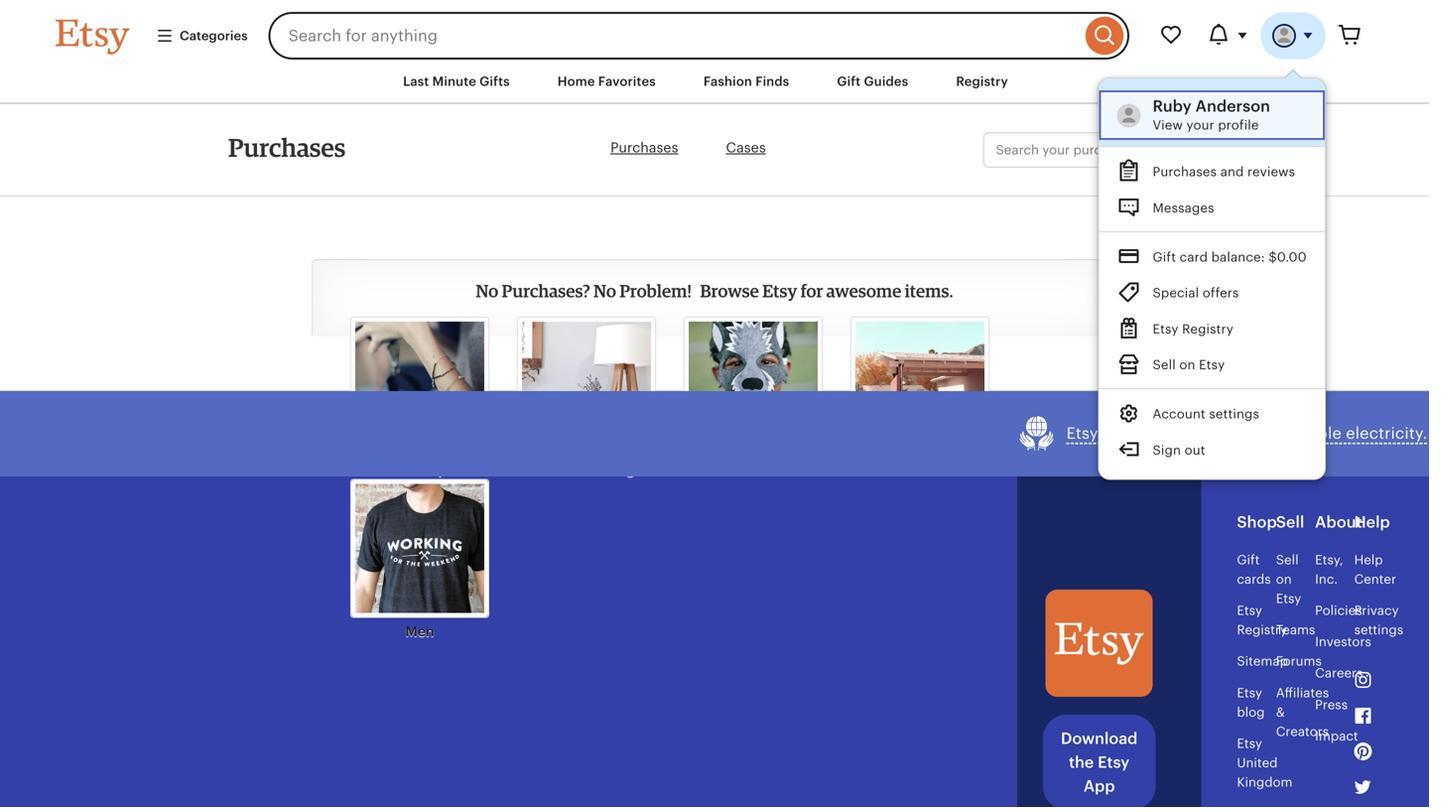Task type: locate. For each thing, give the bounding box(es) containing it.
no left purchases?
[[476, 280, 499, 302]]

gift up cards
[[1238, 552, 1261, 567]]

finds
[[756, 74, 790, 89]]

sell on etsy link up account settings link
[[1100, 346, 1326, 382]]

gift for gift card balance: $ 0.00
[[1154, 250, 1177, 264]]

sell on etsy link
[[1100, 346, 1326, 382], [1277, 552, 1302, 606]]

impact
[[1316, 729, 1359, 744]]

gift inside ruby anderson banner
[[1154, 250, 1177, 264]]

etsy,
[[1316, 552, 1344, 567]]

etsy, inc.
[[1316, 552, 1344, 587]]

sell on etsy link right cards
[[1277, 552, 1302, 606]]

sell on etsy right cards
[[1277, 552, 1302, 606]]

home & living image
[[522, 322, 651, 451]]

1 horizontal spatial registry
[[1183, 322, 1234, 337]]

fashion finds link
[[689, 64, 805, 99]]

kids image
[[689, 322, 818, 451]]

account settings
[[1154, 407, 1260, 422]]

download the etsy app link
[[1044, 715, 1156, 807]]

jewelry
[[395, 461, 445, 477]]

investors link
[[1316, 635, 1372, 650]]

2 help from the top
[[1355, 552, 1384, 567]]

etsy up the united
[[1238, 736, 1263, 751]]

gift guides
[[838, 74, 909, 89]]

settings for account settings
[[1210, 407, 1260, 422]]

special offers
[[1154, 286, 1240, 300]]

on
[[1180, 358, 1196, 373], [1277, 572, 1293, 587]]

press link
[[1316, 697, 1349, 712]]

kingdom
[[1238, 775, 1293, 790]]

1 horizontal spatial etsy registry
[[1238, 603, 1288, 638]]

registry
[[957, 74, 1009, 89], [1183, 322, 1234, 337], [1238, 623, 1288, 638]]

etsy left is
[[1067, 425, 1099, 443]]

offers
[[1204, 286, 1240, 300]]

0 vertical spatial help
[[1355, 513, 1391, 531]]

2 vertical spatial sell
[[1277, 552, 1299, 567]]

gift cards link
[[1238, 552, 1272, 587]]

on right cards
[[1277, 572, 1293, 587]]

help up the center on the bottom right of page
[[1355, 552, 1384, 567]]

etsy inside 'button'
[[1067, 425, 1099, 443]]

1 horizontal spatial settings
[[1355, 623, 1404, 638]]

kids link
[[684, 317, 823, 479]]

download the etsy app
[[1062, 730, 1138, 795]]

etsy down download at bottom
[[1098, 754, 1130, 772]]

sell inside sell on etsy
[[1277, 552, 1299, 567]]

ruby anderson's avatar image up the view your profile 'element'
[[1273, 24, 1297, 48]]

privacy settings
[[1355, 603, 1404, 638]]

0 horizontal spatial registry
[[957, 74, 1009, 89]]

etsy
[[763, 280, 798, 302], [1154, 322, 1179, 337], [1200, 358, 1226, 373], [1067, 425, 1099, 443], [1277, 591, 1302, 606], [1238, 603, 1263, 618], [1238, 685, 1263, 700], [1238, 736, 1263, 751], [1098, 754, 1130, 772]]

0 horizontal spatial ruby anderson's avatar image
[[1118, 104, 1142, 127]]

gift card balance: $ 0.00
[[1154, 250, 1308, 264]]

no
[[476, 280, 499, 302], [594, 280, 617, 302]]

etsy down special
[[1154, 322, 1179, 337]]

1 vertical spatial home
[[538, 461, 578, 477]]

menu bar
[[20, 60, 1410, 104]]

0 vertical spatial home
[[558, 74, 595, 89]]

gift inside gift cards
[[1238, 552, 1261, 567]]

sitemap link
[[1238, 654, 1289, 669]]

favorites
[[599, 74, 656, 89]]

none search field inside ruby anderson banner
[[269, 12, 1130, 60]]

gift for gift guides
[[838, 74, 861, 89]]

& for home
[[582, 461, 592, 477]]

0 vertical spatial etsy registry
[[1154, 322, 1234, 337]]

affiliates & creators
[[1277, 685, 1330, 739]]

0 horizontal spatial &
[[582, 461, 592, 477]]

investors
[[1316, 635, 1372, 650]]

on up account
[[1180, 358, 1196, 373]]

1 vertical spatial settings
[[1355, 623, 1404, 638]]

0 vertical spatial on
[[1180, 358, 1196, 373]]

etsy, inc. link
[[1316, 552, 1344, 587]]

ruby anderson's avatar image left view
[[1118, 104, 1142, 127]]

0 vertical spatial sell on etsy
[[1154, 358, 1226, 373]]

registry up the sitemap
[[1238, 623, 1288, 638]]

$
[[1270, 250, 1278, 264]]

0 horizontal spatial on
[[1180, 358, 1196, 373]]

no purchases? no problem! browse etsy for awesome items.
[[476, 280, 954, 302]]

1 horizontal spatial on
[[1277, 572, 1293, 587]]

special
[[1154, 286, 1200, 300]]

etsy down cards
[[1238, 603, 1263, 618]]

None search field
[[269, 12, 1130, 60]]

settings inside account settings link
[[1210, 407, 1260, 422]]

etsy up blog
[[1238, 685, 1263, 700]]

1 horizontal spatial purchases
[[611, 140, 679, 156]]

sell on etsy up account
[[1154, 358, 1226, 373]]

etsy registry link down offers
[[1100, 310, 1326, 346]]

1 horizontal spatial gift
[[1154, 250, 1177, 264]]

0 vertical spatial gift
[[838, 74, 861, 89]]

registry down special offers link
[[1183, 322, 1234, 337]]

impact link
[[1316, 729, 1359, 744]]

home & living link
[[517, 317, 656, 479]]

0 horizontal spatial no
[[476, 280, 499, 302]]

policies link
[[1316, 603, 1363, 618]]

home left living
[[538, 461, 578, 477]]

0 horizontal spatial etsy registry
[[1154, 322, 1234, 337]]

0 vertical spatial sell
[[1154, 358, 1177, 373]]

0.00
[[1278, 250, 1308, 264]]

gift left guides
[[838, 74, 861, 89]]

2 vertical spatial gift
[[1238, 552, 1261, 567]]

teams
[[1277, 623, 1316, 638]]

1 horizontal spatial no
[[594, 280, 617, 302]]

1 vertical spatial sell on etsy
[[1277, 552, 1302, 606]]

careers
[[1316, 666, 1364, 681]]

purchases?
[[502, 280, 591, 302]]

& inside affiliates & creators
[[1277, 705, 1286, 720]]

ruby anderson's avatar image
[[1273, 24, 1297, 48], [1118, 104, 1142, 127]]

help center
[[1355, 552, 1397, 587]]

living
[[595, 461, 635, 477]]

settings down privacy
[[1355, 623, 1404, 638]]

etsy registry link
[[1100, 310, 1326, 346], [1238, 603, 1288, 638]]

ruby anderson view your profile
[[1154, 97, 1271, 133]]

last minute gifts link
[[388, 64, 525, 99]]

careers link
[[1316, 666, 1364, 681]]

settings
[[1210, 407, 1260, 422], [1355, 623, 1404, 638]]

&
[[582, 461, 592, 477], [1277, 705, 1286, 720]]

0 horizontal spatial sell on etsy
[[1154, 358, 1226, 373]]

sell
[[1154, 358, 1177, 373], [1277, 513, 1305, 531], [1277, 552, 1299, 567]]

2 horizontal spatial gift
[[1238, 552, 1261, 567]]

home left favorites
[[558, 74, 595, 89]]

gift left card
[[1154, 250, 1177, 264]]

1 vertical spatial registry
[[1183, 322, 1234, 337]]

etsy registry link up sitemap link
[[1238, 603, 1288, 638]]

1 horizontal spatial ruby anderson's avatar image
[[1273, 24, 1297, 48]]

2 horizontal spatial purchases
[[1154, 164, 1218, 179]]

1 vertical spatial ruby anderson's avatar image
[[1118, 104, 1142, 127]]

1 vertical spatial help
[[1355, 552, 1384, 567]]

etsy registry
[[1154, 322, 1234, 337], [1238, 603, 1288, 638]]

0 horizontal spatial gift
[[838, 74, 861, 89]]

messages
[[1154, 201, 1215, 215]]

1 vertical spatial &
[[1277, 705, 1286, 720]]

awesome
[[827, 280, 902, 302]]

settings up 100%
[[1210, 407, 1260, 422]]

2 horizontal spatial registry
[[1238, 623, 1288, 638]]

out
[[1185, 443, 1206, 458]]

men image
[[356, 484, 485, 613]]

sign
[[1154, 443, 1182, 458]]

& up the creators
[[1277, 705, 1286, 720]]

etsy registry down special offers
[[1154, 322, 1234, 337]]

home
[[558, 74, 595, 89], [538, 461, 578, 477]]

guides
[[864, 74, 909, 89]]

0 vertical spatial ruby anderson's avatar image
[[1273, 24, 1297, 48]]

1 horizontal spatial &
[[1277, 705, 1286, 720]]

1 vertical spatial etsy registry
[[1238, 603, 1288, 638]]

purchases and reviews link
[[1100, 153, 1326, 189]]

art link
[[851, 317, 990, 479]]

1 vertical spatial gift
[[1154, 250, 1177, 264]]

categories
[[180, 28, 248, 43]]

special offers link
[[1100, 274, 1326, 310]]

& left living
[[582, 461, 592, 477]]

electricity.
[[1347, 425, 1428, 443]]

on inside sell on etsy
[[1277, 572, 1293, 587]]

help center link
[[1355, 552, 1397, 587]]

etsy inside download the etsy app
[[1098, 754, 1130, 772]]

etsy up teams link
[[1277, 591, 1302, 606]]

etsy registry up sitemap link
[[1238, 603, 1288, 638]]

renewable
[[1262, 425, 1342, 443]]

1 vertical spatial on
[[1277, 572, 1293, 587]]

0 vertical spatial settings
[[1210, 407, 1260, 422]]

registry right guides
[[957, 74, 1009, 89]]

purchases and reviews
[[1154, 164, 1296, 179]]

purchases inside ruby anderson banner
[[1154, 164, 1218, 179]]

0 vertical spatial registry
[[957, 74, 1009, 89]]

2 vertical spatial registry
[[1238, 623, 1288, 638]]

help up help center link
[[1355, 513, 1391, 531]]

help inside the help center
[[1355, 552, 1384, 567]]

0 horizontal spatial settings
[[1210, 407, 1260, 422]]

1 help from the top
[[1355, 513, 1391, 531]]

blog
[[1238, 705, 1266, 720]]

no left problem!
[[594, 280, 617, 302]]

privacy
[[1355, 603, 1400, 618]]

help for help center
[[1355, 552, 1384, 567]]

0 vertical spatial &
[[582, 461, 592, 477]]

help
[[1355, 513, 1391, 531], [1355, 552, 1384, 567]]

minute
[[433, 74, 477, 89]]

reviews
[[1248, 164, 1296, 179]]

1 vertical spatial sell
[[1277, 513, 1305, 531]]



Task type: vqa. For each thing, say whether or not it's contained in the screenshot.
the Hirosart link
no



Task type: describe. For each thing, give the bounding box(es) containing it.
menu bar containing last minute gifts
[[20, 60, 1410, 104]]

home favorites link
[[543, 64, 671, 99]]

purchases link
[[611, 140, 679, 156]]

0 vertical spatial sell on etsy link
[[1100, 346, 1326, 382]]

gift cards
[[1238, 552, 1272, 587]]

and
[[1221, 164, 1245, 179]]

1 vertical spatial etsy registry link
[[1238, 603, 1288, 638]]

last
[[403, 74, 429, 89]]

kids
[[739, 461, 768, 477]]

gifts
[[480, 74, 510, 89]]

0 horizontal spatial purchases
[[228, 132, 346, 163]]

help for help
[[1355, 513, 1391, 531]]

profile
[[1219, 118, 1260, 133]]

purchases for purchases link
[[611, 140, 679, 156]]

gift for gift cards
[[1238, 552, 1261, 567]]

for
[[801, 280, 824, 302]]

on inside banner
[[1180, 358, 1196, 373]]

policies
[[1316, 603, 1363, 618]]

settings for privacy settings
[[1355, 623, 1404, 638]]

1 vertical spatial sell on etsy link
[[1277, 552, 1302, 606]]

art
[[910, 461, 931, 477]]

etsy inside etsy blog
[[1238, 685, 1263, 700]]

fashion finds
[[704, 74, 790, 89]]

ruby anderson banner
[[20, 0, 1410, 480]]

home for home & living
[[538, 461, 578, 477]]

etsy blog
[[1238, 685, 1266, 720]]

is
[[1103, 425, 1116, 443]]

shop
[[1238, 513, 1278, 531]]

men link
[[351, 479, 490, 641]]

privacy settings link
[[1355, 603, 1404, 638]]

affiliates
[[1277, 685, 1330, 700]]

etsy united kingdom
[[1238, 736, 1293, 790]]

etsy left for
[[763, 280, 798, 302]]

cards
[[1238, 572, 1272, 587]]

browse
[[700, 280, 760, 302]]

etsy is powered by 100% renewable electricity.
[[1067, 425, 1428, 443]]

etsy inside etsy united kingdom
[[1238, 736, 1263, 751]]

1 no from the left
[[476, 280, 499, 302]]

etsy registry inside ruby anderson banner
[[1154, 322, 1234, 337]]

powered
[[1120, 425, 1188, 443]]

registry link
[[942, 64, 1024, 99]]

messages link
[[1100, 189, 1326, 225]]

men
[[406, 624, 435, 639]]

registry inside ruby anderson banner
[[1183, 322, 1234, 337]]

united
[[1238, 756, 1279, 771]]

teams link
[[1277, 623, 1316, 638]]

forums
[[1277, 654, 1323, 669]]

100%
[[1216, 425, 1258, 443]]

sign out
[[1154, 443, 1206, 458]]

download
[[1062, 730, 1138, 748]]

sell on etsy inside ruby anderson banner
[[1154, 358, 1226, 373]]

creators
[[1277, 724, 1330, 739]]

etsy up account settings link
[[1200, 358, 1226, 373]]

& for affiliates
[[1277, 705, 1286, 720]]

Search your purchases telephone field
[[984, 132, 1184, 168]]

items.
[[905, 280, 954, 302]]

fashion
[[704, 74, 753, 89]]

anderson
[[1196, 97, 1271, 115]]

view your profile element
[[1154, 96, 1308, 116]]

sell inside ruby anderson banner
[[1154, 358, 1177, 373]]

categories button
[[141, 18, 263, 54]]

by
[[1193, 425, 1211, 443]]

jewelry image
[[356, 322, 485, 451]]

etsy united kingdom link
[[1238, 736, 1293, 790]]

problem!
[[620, 280, 692, 302]]

home & living
[[538, 461, 635, 477]]

art image
[[856, 322, 985, 451]]

2 no from the left
[[594, 280, 617, 302]]

purchases for purchases and reviews
[[1154, 164, 1218, 179]]

sign out link
[[1100, 431, 1326, 467]]

view
[[1154, 118, 1184, 133]]

Search for anything text field
[[269, 12, 1081, 60]]

card
[[1181, 250, 1209, 264]]

your
[[1187, 118, 1215, 133]]

cases
[[726, 140, 766, 156]]

1 horizontal spatial sell on etsy
[[1277, 552, 1302, 606]]

press
[[1316, 697, 1349, 712]]

home for home favorites
[[558, 74, 595, 89]]

inc.
[[1316, 572, 1339, 587]]

account navigation
[[228, 132, 1202, 168]]

etsy blog link
[[1238, 685, 1266, 720]]

gift guides link
[[823, 64, 924, 99]]

registry inside menu bar
[[957, 74, 1009, 89]]

last minute gifts
[[403, 74, 510, 89]]

cases link
[[726, 140, 766, 156]]

home favorites
[[558, 74, 656, 89]]

affiliates & creators link
[[1277, 685, 1330, 739]]

account settings link
[[1100, 395, 1326, 431]]

the
[[1070, 754, 1095, 772]]

forums link
[[1277, 654, 1323, 669]]

ruby
[[1154, 97, 1193, 115]]

0 vertical spatial etsy registry link
[[1100, 310, 1326, 346]]

balance:
[[1212, 250, 1266, 264]]

app
[[1084, 777, 1116, 795]]



